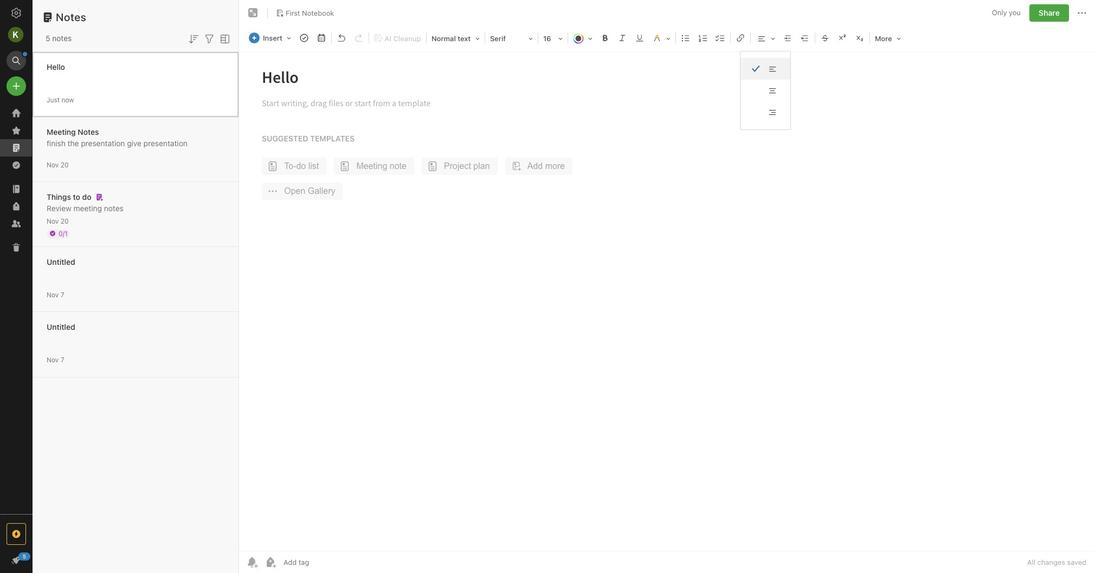 Task type: vqa. For each thing, say whether or not it's contained in the screenshot.
click to collapse image
no



Task type: locate. For each thing, give the bounding box(es) containing it.
nov 7
[[47, 291, 64, 299], [47, 356, 64, 364]]

1 vertical spatial 7
[[61, 356, 64, 364]]

16
[[544, 34, 551, 43]]

underline image
[[632, 30, 648, 46]]

1 vertical spatial untitled
[[47, 322, 75, 332]]

1 vertical spatial nov 7
[[47, 356, 64, 364]]

0 vertical spatial nov 20
[[47, 161, 69, 169]]

20
[[61, 161, 69, 169], [61, 217, 69, 225]]

Add tag field
[[283, 558, 364, 568]]

nov 20 down review
[[47, 217, 69, 225]]

2 untitled from the top
[[47, 322, 75, 332]]

0 vertical spatial untitled
[[47, 257, 75, 267]]

notes up 5 notes
[[56, 11, 86, 23]]

20 down finish
[[61, 161, 69, 169]]

0 vertical spatial 7
[[61, 291, 64, 299]]

Font color field
[[570, 30, 597, 46]]

untitled
[[47, 257, 75, 267], [47, 322, 75, 332]]

add tag image
[[264, 557, 277, 570]]

undo image
[[334, 30, 349, 46]]

notes up the hello
[[52, 34, 72, 43]]

things
[[47, 192, 71, 202]]

first notebook button
[[272, 5, 338, 21]]

menu item
[[741, 58, 791, 80]]

normal
[[432, 34, 456, 43]]

presentation
[[81, 139, 125, 148], [144, 139, 188, 148]]

5 inside note list element
[[46, 34, 50, 43]]

add filters image
[[203, 32, 216, 45]]

1 horizontal spatial 5
[[46, 34, 50, 43]]

20 up 0/1
[[61, 217, 69, 225]]

notes right meeting
[[104, 204, 124, 213]]

0 horizontal spatial 5
[[23, 554, 26, 560]]

2 20 from the top
[[61, 217, 69, 225]]

1 vertical spatial 5
[[23, 554, 26, 560]]

Account field
[[0, 24, 33, 46]]

outdent image
[[798, 30, 813, 46]]

Font family field
[[487, 30, 537, 46]]

just
[[47, 96, 60, 104]]

0 vertical spatial 5
[[46, 34, 50, 43]]

Add filters field
[[203, 31, 216, 45]]

1 nov from the top
[[47, 161, 59, 169]]

0 horizontal spatial notes
[[52, 34, 72, 43]]

Note Editor text field
[[239, 52, 1096, 552]]

all
[[1028, 559, 1036, 567]]

first
[[286, 8, 300, 17]]

5 for 5 notes
[[46, 34, 50, 43]]

0 vertical spatial nov 7
[[47, 291, 64, 299]]

notebook
[[302, 8, 334, 17]]

presentation right give at the top
[[144, 139, 188, 148]]

1 vertical spatial 20
[[61, 217, 69, 225]]

0 vertical spatial notes
[[56, 11, 86, 23]]

saved
[[1068, 559, 1087, 567]]

presentation right the on the top
[[81, 139, 125, 148]]

3 nov from the top
[[47, 291, 59, 299]]

notes up the on the top
[[78, 127, 99, 136]]

numbered list image
[[696, 30, 711, 46]]

1 nov 20 from the top
[[47, 161, 69, 169]]

1 untitled from the top
[[47, 257, 75, 267]]

5
[[46, 34, 50, 43], [23, 554, 26, 560]]

tree
[[0, 105, 33, 514]]

notes inside the meeting notes finish the presentation give presentation
[[78, 127, 99, 136]]

serif
[[490, 34, 506, 43]]

5 for 5
[[23, 554, 26, 560]]

nov 20
[[47, 161, 69, 169], [47, 217, 69, 225]]

give
[[127, 139, 142, 148]]

notes
[[52, 34, 72, 43], [104, 204, 124, 213]]

notes
[[56, 11, 86, 23], [78, 127, 99, 136]]

1 vertical spatial notes
[[104, 204, 124, 213]]

0 vertical spatial 20
[[61, 161, 69, 169]]

task image
[[297, 30, 312, 46]]

5 inside help and learning task checklist field
[[23, 554, 26, 560]]

0 horizontal spatial presentation
[[81, 139, 125, 148]]

Sort options field
[[187, 31, 200, 45]]

7
[[61, 291, 64, 299], [61, 356, 64, 364]]

nov 20 down finish
[[47, 161, 69, 169]]

subscript image
[[853, 30, 868, 46]]

indent image
[[781, 30, 796, 46]]

1 vertical spatial notes
[[78, 127, 99, 136]]

settings image
[[10, 7, 23, 20]]

5 up the hello
[[46, 34, 50, 43]]

nov
[[47, 161, 59, 169], [47, 217, 59, 225], [47, 291, 59, 299], [47, 356, 59, 364]]

checklist image
[[713, 30, 729, 46]]

text
[[458, 34, 471, 43]]

all changes saved
[[1028, 559, 1087, 567]]

hello
[[47, 62, 65, 71]]

More actions field
[[1076, 4, 1089, 22]]

review meeting notes
[[47, 204, 124, 213]]

1 vertical spatial nov 20
[[47, 217, 69, 225]]

5 left click to expand icon
[[23, 554, 26, 560]]

2 7 from the top
[[61, 356, 64, 364]]

1 presentation from the left
[[81, 139, 125, 148]]

home image
[[10, 107, 23, 120]]

1 horizontal spatial presentation
[[144, 139, 188, 148]]

5 notes
[[46, 34, 72, 43]]



Task type: describe. For each thing, give the bounding box(es) containing it.
2 nov 7 from the top
[[47, 356, 64, 364]]

Help and Learning task checklist field
[[0, 552, 33, 570]]

dropdown list menu
[[741, 58, 791, 123]]

View options field
[[216, 31, 232, 45]]

only
[[993, 8, 1008, 17]]

review
[[47, 204, 71, 213]]

to
[[73, 192, 80, 202]]

just now
[[47, 96, 74, 104]]

strikethrough image
[[818, 30, 833, 46]]

more
[[876, 34, 893, 43]]

Alignment field
[[752, 30, 780, 46]]

account image
[[8, 27, 23, 42]]

changes
[[1038, 559, 1066, 567]]

the
[[68, 139, 79, 148]]

things to do
[[47, 192, 91, 202]]

1 horizontal spatial notes
[[104, 204, 124, 213]]

1 nov 7 from the top
[[47, 291, 64, 299]]

normal text
[[432, 34, 471, 43]]

superscript image
[[835, 30, 851, 46]]

more actions image
[[1076, 7, 1089, 20]]

0 vertical spatial notes
[[52, 34, 72, 43]]

first notebook
[[286, 8, 334, 17]]

0/1
[[59, 230, 68, 238]]

4 nov from the top
[[47, 356, 59, 364]]

share
[[1039, 8, 1061, 17]]

Highlight field
[[649, 30, 675, 46]]

note window element
[[239, 0, 1096, 574]]

2 nov from the top
[[47, 217, 59, 225]]

note list element
[[33, 0, 239, 574]]

1 20 from the top
[[61, 161, 69, 169]]

finish
[[47, 139, 66, 148]]

now
[[62, 96, 74, 104]]

italic image
[[615, 30, 630, 46]]

2 presentation from the left
[[144, 139, 188, 148]]

calendar event image
[[314, 30, 329, 46]]

bold image
[[598, 30, 613, 46]]

More field
[[872, 30, 905, 46]]

bulleted list image
[[679, 30, 694, 46]]

expand note image
[[247, 7, 260, 20]]

add a reminder image
[[246, 557, 259, 570]]

insert link image
[[733, 30, 749, 46]]

do
[[82, 192, 91, 202]]

you
[[1010, 8, 1021, 17]]

only you
[[993, 8, 1021, 17]]

meeting
[[74, 204, 102, 213]]

Heading level field
[[428, 30, 484, 46]]

click to expand image
[[28, 554, 36, 567]]

share button
[[1030, 4, 1070, 22]]

insert
[[263, 34, 283, 42]]

2 nov 20 from the top
[[47, 217, 69, 225]]

meeting
[[47, 127, 76, 136]]

Font size field
[[540, 30, 567, 46]]

upgrade image
[[10, 528, 23, 541]]

meeting notes finish the presentation give presentation
[[47, 127, 188, 148]]

Insert field
[[246, 30, 295, 46]]

1 7 from the top
[[61, 291, 64, 299]]



